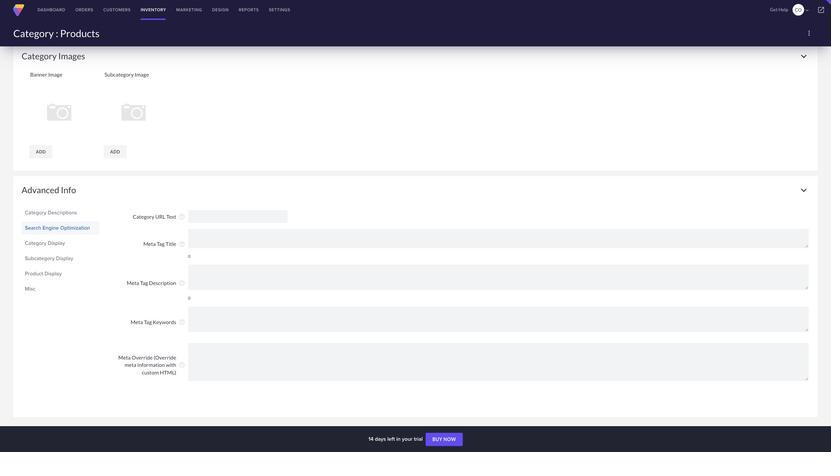 Task type: vqa. For each thing, say whether or not it's contained in the screenshot.
CO
yes



Task type: locate. For each thing, give the bounding box(es) containing it.
buy now link
[[426, 433, 463, 447]]

category up banner
[[22, 51, 57, 61]]

0 horizontal spatial add
[[36, 149, 46, 155]]

help_outline right with
[[179, 362, 185, 369]]

help_outline right the title
[[179, 241, 185, 248]]

descriptions
[[48, 209, 77, 217]]

meta up meta
[[118, 355, 131, 361]]

meta inside meta tag description help_outline
[[127, 280, 139, 286]]

meta inside meta tag title help_outline
[[143, 241, 156, 247]]

help_outline
[[75, 5, 81, 12], [179, 214, 185, 220], [179, 241, 185, 248], [179, 280, 185, 287], [179, 319, 185, 326], [179, 362, 185, 369]]

meta tag keywords help_outline
[[131, 319, 185, 326]]

category inside the hide category help_outline
[[51, 5, 73, 12]]

design
[[212, 7, 229, 13]]

display for product display
[[45, 270, 62, 278]]

trial
[[414, 436, 423, 443]]

2 vertical spatial tag
[[144, 319, 152, 326]]

help_outline for meta tag title help_outline
[[179, 241, 185, 248]]

1 vertical spatial 0
[[188, 296, 190, 301]]

information
[[137, 362, 165, 368]]

tag left the title
[[157, 241, 165, 247]]

category inside category url text help_outline
[[133, 214, 154, 220]]

meta inside meta tag keywords help_outline
[[131, 319, 143, 326]]

help_outline right description
[[179, 280, 185, 287]]

add
[[36, 149, 46, 155], [110, 149, 120, 155]]

1 horizontal spatial add
[[110, 149, 120, 155]]

image
[[48, 71, 62, 78], [135, 71, 149, 78]]

:
[[56, 27, 58, 39]]

2 add link from the left
[[104, 145, 127, 158]]

14
[[369, 436, 374, 443]]

(override
[[154, 355, 176, 361]]

1 image from the left
[[48, 71, 62, 78]]

misc link
[[25, 284, 96, 295]]

0 vertical spatial tag
[[157, 241, 165, 247]]

category inside category display link
[[25, 239, 46, 247]]

help_outline up products at the top left of the page
[[75, 5, 81, 12]]

help_outline inside meta tag keywords help_outline
[[179, 319, 185, 326]]

1 add from the left
[[36, 149, 46, 155]]

meta
[[143, 241, 156, 247], [127, 280, 139, 286], [131, 319, 143, 326], [118, 355, 131, 361]]

meta for meta tag description help_outline
[[127, 280, 139, 286]]

help_outline inside meta tag title help_outline
[[179, 241, 185, 248]]

override
[[132, 355, 153, 361]]


[[817, 6, 825, 14]]

help_outline for meta tag description help_outline
[[179, 280, 185, 287]]

tag inside meta tag description help_outline
[[140, 280, 148, 286]]

tag inside meta tag keywords help_outline
[[144, 319, 152, 326]]

products
[[60, 27, 100, 39]]

1 horizontal spatial add link
[[104, 145, 127, 158]]

1 expand_more from the top
[[798, 51, 810, 62]]

1 vertical spatial tag
[[140, 280, 148, 286]]

1 vertical spatial display
[[56, 255, 73, 262]]

0 vertical spatial expand_more
[[798, 51, 810, 62]]

search engine optimization
[[25, 224, 90, 232]]

meta left "keywords"
[[131, 319, 143, 326]]

1 horizontal spatial image
[[135, 71, 149, 78]]

0
[[188, 254, 190, 259], [188, 296, 190, 301]]

0 horizontal spatial add link
[[29, 145, 52, 158]]

None text field
[[188, 210, 288, 223], [188, 229, 809, 248], [188, 265, 809, 290], [188, 307, 809, 333], [188, 344, 809, 382], [188, 210, 288, 223], [188, 229, 809, 248], [188, 265, 809, 290], [188, 307, 809, 333], [188, 344, 809, 382]]

now
[[444, 437, 456, 443]]

banner
[[30, 71, 47, 78]]

category display link
[[25, 238, 96, 249]]

display for subcategory display
[[56, 255, 73, 262]]

category for category display
[[25, 239, 46, 247]]

meta left description
[[127, 280, 139, 286]]

marketing
[[176, 7, 202, 13]]

 link
[[811, 0, 831, 20]]

url
[[155, 214, 165, 220]]

add link
[[29, 145, 52, 158], [104, 145, 127, 158]]

meta inside the meta override (override meta information with custom html) help_outline
[[118, 355, 131, 361]]

buy
[[433, 437, 443, 443]]

1 add link from the left
[[29, 145, 52, 158]]

title
[[166, 241, 176, 247]]

0 horizontal spatial subcategory
[[25, 255, 55, 262]]

tag for meta tag keywords help_outline
[[144, 319, 152, 326]]

category inside category descriptions link
[[25, 209, 46, 217]]

help_outline inside meta tag description help_outline
[[179, 280, 185, 287]]

html)
[[160, 370, 176, 376]]

0 vertical spatial display
[[48, 239, 65, 247]]

reports
[[239, 7, 259, 13]]

meta tag description help_outline
[[127, 280, 185, 287]]

help_outline inside the hide category help_outline
[[75, 5, 81, 12]]

with
[[166, 362, 176, 368]]

category left :
[[13, 27, 54, 39]]

0 vertical spatial 0
[[188, 254, 190, 259]]

category down search
[[25, 239, 46, 247]]

category : products
[[13, 27, 100, 39]]

info
[[61, 185, 76, 195]]

expand_more
[[798, 51, 810, 62], [798, 185, 810, 196]]

1 vertical spatial expand_more
[[798, 185, 810, 196]]

category right hide
[[51, 5, 73, 12]]

advanced
[[22, 185, 59, 195]]

2 0 from the top
[[188, 296, 190, 301]]

display down subcategory display at bottom left
[[45, 270, 62, 278]]

help_outline for category url text help_outline
[[179, 214, 185, 220]]

display
[[48, 239, 65, 247], [56, 255, 73, 262], [45, 270, 62, 278]]

tag left description
[[140, 280, 148, 286]]

buy now
[[433, 437, 456, 443]]

hide
[[39, 5, 50, 12]]

1 vertical spatial subcategory
[[25, 255, 55, 262]]

0 vertical spatial subcategory
[[105, 71, 134, 78]]

2 image from the left
[[135, 71, 149, 78]]

1 0 from the top
[[188, 254, 190, 259]]

tag left "keywords"
[[144, 319, 152, 326]]

help_outline right text
[[179, 214, 185, 220]]

2 add from the left
[[110, 149, 120, 155]]

0 horizontal spatial image
[[48, 71, 62, 78]]

help_outline inside category url text help_outline
[[179, 214, 185, 220]]

expand_more for category images
[[798, 51, 810, 62]]

subcategory display
[[25, 255, 73, 262]]

meta left the title
[[143, 241, 156, 247]]

help_outline right "keywords"
[[179, 319, 185, 326]]

display down category display link
[[56, 255, 73, 262]]

text
[[166, 214, 176, 220]]

add link for subcategory
[[104, 145, 127, 158]]

2 vertical spatial display
[[45, 270, 62, 278]]

tag inside meta tag title help_outline
[[157, 241, 165, 247]]

1 horizontal spatial subcategory
[[105, 71, 134, 78]]

help_outline inside the meta override (override meta information with custom html) help_outline
[[179, 362, 185, 369]]

keywords
[[153, 319, 176, 326]]

category left url
[[133, 214, 154, 220]]

category up search
[[25, 209, 46, 217]]

2 expand_more from the top
[[798, 185, 810, 196]]

advanced info
[[22, 185, 76, 195]]

tag
[[157, 241, 165, 247], [140, 280, 148, 286], [144, 319, 152, 326]]

category
[[51, 5, 73, 12], [13, 27, 54, 39], [22, 51, 57, 61], [25, 209, 46, 217], [133, 214, 154, 220], [25, 239, 46, 247]]

co 
[[795, 7, 810, 13]]

display down search engine optimization at the left
[[48, 239, 65, 247]]

category for category images
[[22, 51, 57, 61]]

subcategory
[[105, 71, 134, 78], [25, 255, 55, 262]]

category for category descriptions
[[25, 209, 46, 217]]

product display link
[[25, 268, 96, 280]]

meta for meta tag keywords help_outline
[[131, 319, 143, 326]]



Task type: describe. For each thing, give the bounding box(es) containing it.
images
[[58, 51, 85, 61]]

more_vert
[[805, 29, 813, 37]]

subcategory image
[[105, 71, 149, 78]]

subcategory for subcategory image
[[105, 71, 134, 78]]

custom
[[142, 370, 159, 376]]

settings
[[269, 7, 290, 13]]

orders
[[75, 7, 93, 13]]

product
[[25, 270, 43, 278]]

search engine optimization link
[[25, 223, 96, 234]]

0 for meta tag title help_outline
[[188, 254, 190, 259]]

meta tag title help_outline
[[143, 241, 185, 248]]

dashboard
[[37, 7, 65, 13]]

display for category display
[[48, 239, 65, 247]]

expand_more for advanced info
[[798, 185, 810, 196]]

more_vert button
[[803, 27, 816, 40]]

add for banner
[[36, 149, 46, 155]]

subcategory for subcategory display
[[25, 255, 55, 262]]

meta for meta tag title help_outline
[[143, 241, 156, 247]]

category for category : products
[[13, 27, 54, 39]]

14 days left in your trial
[[369, 436, 424, 443]]

meta override (override meta information with custom html) help_outline
[[118, 355, 185, 376]]

category descriptions
[[25, 209, 77, 217]]

co
[[795, 7, 802, 13]]

add for subcategory
[[110, 149, 120, 155]]

tag for meta tag description help_outline
[[140, 280, 148, 286]]

category url text help_outline
[[133, 214, 185, 220]]

days
[[375, 436, 386, 443]]

search
[[25, 224, 41, 232]]

optimization
[[60, 224, 90, 232]]

misc
[[25, 285, 36, 293]]

hide category help_outline
[[39, 5, 81, 12]]

your
[[402, 436, 413, 443]]

left
[[387, 436, 395, 443]]

image for banner image
[[48, 71, 62, 78]]

meta
[[125, 362, 136, 368]]

inventory
[[141, 7, 166, 13]]

help
[[779, 7, 788, 12]]

0 for meta tag description help_outline
[[188, 296, 190, 301]]

subcategory display link
[[25, 253, 96, 264]]

tag for meta tag title help_outline
[[157, 241, 165, 247]]

get help
[[770, 7, 788, 12]]

get
[[770, 7, 778, 12]]

image for subcategory image
[[135, 71, 149, 78]]

meta for meta override (override meta information with custom html) help_outline
[[118, 355, 131, 361]]

dashboard link
[[33, 0, 70, 20]]

banner image
[[30, 71, 62, 78]]

help_outline for meta tag keywords help_outline
[[179, 319, 185, 326]]

add link for banner
[[29, 145, 52, 158]]


[[804, 7, 810, 13]]

customers
[[103, 7, 131, 13]]

category images
[[22, 51, 85, 61]]

engine
[[43, 224, 59, 232]]

category display
[[25, 239, 65, 247]]

category descriptions link
[[25, 207, 96, 219]]

product display
[[25, 270, 62, 278]]

description
[[149, 280, 176, 286]]

in
[[396, 436, 401, 443]]

category for category url text help_outline
[[133, 214, 154, 220]]



